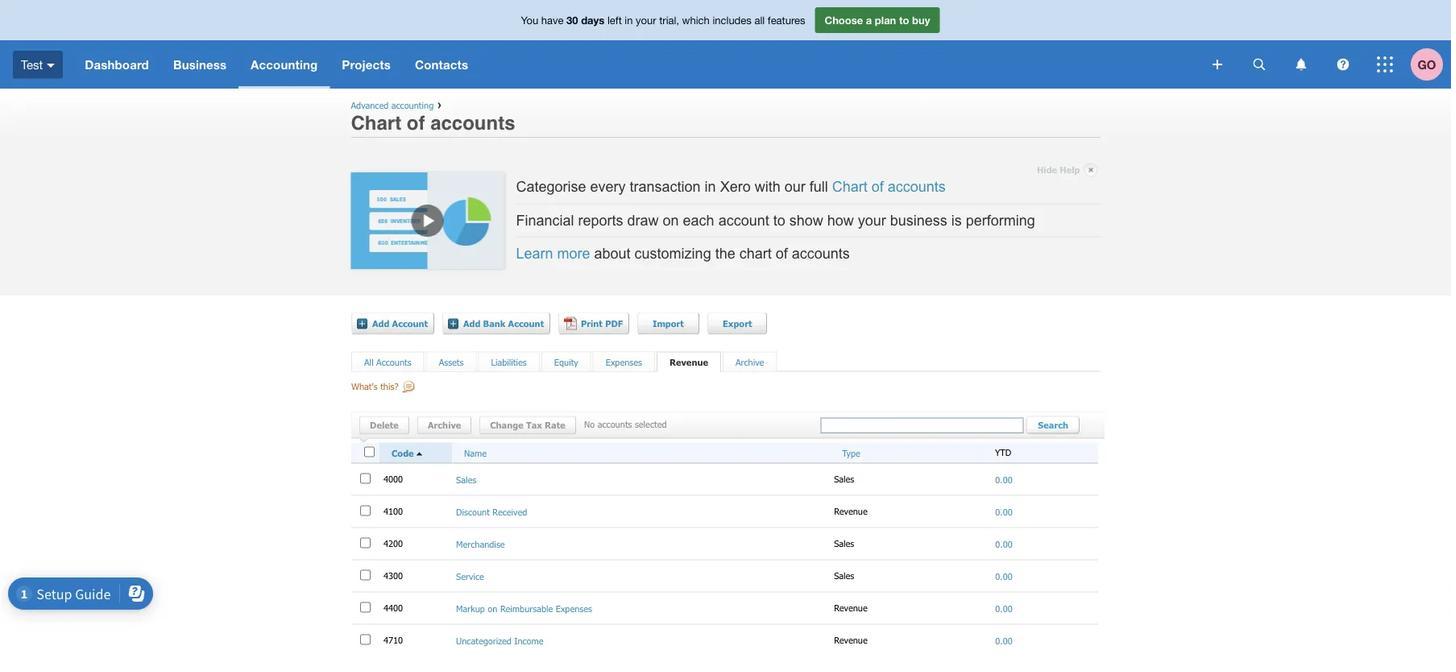 Task type: describe. For each thing, give the bounding box(es) containing it.
0 horizontal spatial on
[[488, 603, 498, 614]]

4400
[[384, 603, 406, 614]]

days
[[581, 14, 605, 26]]

features
[[768, 14, 806, 26]]

accounting
[[392, 100, 434, 110]]

advanced accounting link
[[351, 100, 434, 110]]

the
[[716, 245, 736, 262]]

0 vertical spatial archive
[[736, 357, 765, 368]]

reports
[[578, 212, 624, 229]]

buy
[[913, 14, 931, 26]]

revenue for markup on reimbursable expenses
[[834, 603, 871, 614]]

0.00 for markup on reimbursable expenses
[[996, 603, 1013, 614]]

4200
[[384, 539, 406, 549]]

search button
[[1026, 416, 1081, 436]]

learn more about customizing the chart of accounts
[[516, 245, 850, 262]]

business
[[891, 212, 948, 229]]

4300
[[384, 571, 406, 582]]

accounts inside advanced accounting › chart of accounts
[[431, 112, 516, 134]]

0.00 link for uncategorized income
[[996, 635, 1013, 646]]

uncategorized income
[[456, 635, 544, 646]]

code
[[392, 448, 414, 459]]

tax
[[526, 420, 542, 431]]

change tax rate
[[490, 420, 566, 431]]

name
[[464, 448, 487, 459]]

advanced accounting › chart of accounts
[[351, 97, 516, 134]]

discount
[[456, 507, 490, 517]]

every
[[590, 179, 626, 195]]

0 vertical spatial archive link
[[736, 357, 765, 368]]

bank
[[483, 318, 506, 329]]

learn
[[516, 245, 553, 262]]

0.00 for service
[[996, 571, 1013, 582]]

1 vertical spatial to
[[774, 212, 786, 229]]

plan
[[875, 14, 897, 26]]

add bank account link
[[443, 312, 551, 335]]

export link
[[708, 312, 767, 335]]

transaction
[[630, 179, 701, 195]]

1 vertical spatial archive
[[428, 420, 461, 431]]

accounts right no on the bottom left of the page
[[598, 419, 632, 430]]

4100
[[384, 506, 406, 517]]

service
[[456, 571, 484, 582]]

0.00 link for discount received
[[996, 507, 1013, 517]]

each
[[683, 212, 715, 229]]

assets link
[[439, 357, 464, 368]]

svg image
[[1378, 56, 1394, 73]]

0.00 link for markup on reimbursable expenses
[[996, 603, 1013, 614]]

navigation inside banner
[[73, 40, 1202, 89]]

performing
[[966, 212, 1036, 229]]

code link
[[392, 448, 448, 461]]

business
[[173, 57, 227, 72]]

30
[[567, 14, 578, 26]]

revenue link
[[670, 357, 709, 368]]

accounting
[[251, 57, 318, 72]]

0.00 for discount received
[[996, 507, 1013, 517]]

svg image inside test popup button
[[47, 63, 55, 68]]

add for add bank account
[[463, 318, 481, 329]]

choose a plan to buy
[[825, 14, 931, 26]]

add account
[[372, 318, 428, 329]]

xero
[[720, 179, 751, 195]]

search
[[1038, 420, 1069, 431]]

markup on reimbursable expenses
[[456, 603, 592, 614]]

1 horizontal spatial on
[[663, 212, 679, 229]]

markup on reimbursable expenses link
[[456, 603, 592, 614]]

contacts button
[[403, 40, 481, 89]]

received
[[493, 507, 527, 517]]

you
[[521, 14, 539, 26]]

includes
[[713, 14, 752, 26]]

what's
[[351, 381, 378, 392]]

hide help link
[[1037, 160, 1098, 179]]

2 account from the left
[[508, 318, 544, 329]]

chart inside advanced accounting › chart of accounts
[[351, 112, 402, 134]]

how
[[828, 212, 854, 229]]

choose
[[825, 14, 863, 26]]

1 vertical spatial of
[[872, 179, 884, 195]]

0.00 link for service
[[996, 571, 1013, 582]]

revenue for discount received
[[834, 506, 871, 517]]

in inside banner
[[625, 14, 633, 26]]

print
[[581, 318, 603, 329]]

is
[[952, 212, 962, 229]]

categorise
[[516, 179, 586, 195]]

accounts up business
[[888, 179, 946, 195]]

chart of accounts link
[[832, 179, 946, 195]]

trial,
[[660, 14, 680, 26]]



Task type: locate. For each thing, give the bounding box(es) containing it.
1 horizontal spatial chart
[[832, 179, 868, 195]]

all accounts
[[364, 357, 412, 368]]

2 horizontal spatial of
[[872, 179, 884, 195]]

print pdf link
[[559, 312, 630, 335]]

1 vertical spatial archive link
[[418, 416, 472, 435]]

5 0.00 from the top
[[996, 603, 1013, 614]]

which
[[682, 14, 710, 26]]

add for add account
[[372, 318, 390, 329]]

0 vertical spatial of
[[407, 112, 425, 134]]

chart
[[740, 245, 772, 262]]

navigation
[[73, 40, 1202, 89]]

0 horizontal spatial expenses
[[556, 603, 592, 614]]

customizing
[[635, 245, 711, 262]]

liabilities link
[[491, 357, 527, 368]]

0.00
[[996, 474, 1013, 485], [996, 507, 1013, 517], [996, 539, 1013, 550], [996, 571, 1013, 582], [996, 603, 1013, 614], [996, 635, 1013, 646]]

1 vertical spatial chart
[[832, 179, 868, 195]]

1 horizontal spatial in
[[705, 179, 716, 195]]

banner containing dashboard
[[0, 0, 1452, 89]]

accounting button
[[239, 40, 330, 89]]

0 horizontal spatial chart
[[351, 112, 402, 134]]

change tax rate link
[[480, 416, 576, 435]]

1 horizontal spatial of
[[776, 245, 788, 262]]

banner
[[0, 0, 1452, 89]]

left
[[608, 14, 622, 26]]

business button
[[161, 40, 239, 89]]

0 vertical spatial your
[[636, 14, 657, 26]]

2 add from the left
[[463, 318, 481, 329]]

selected
[[635, 419, 667, 430]]

0 horizontal spatial account
[[392, 318, 428, 329]]

0 horizontal spatial in
[[625, 14, 633, 26]]

on right draw
[[663, 212, 679, 229]]

0 horizontal spatial to
[[774, 212, 786, 229]]

expenses
[[606, 357, 642, 368], [556, 603, 592, 614]]

print pdf
[[581, 318, 623, 329]]

0.00 link for merchandise
[[996, 539, 1013, 550]]

account
[[392, 318, 428, 329], [508, 318, 544, 329]]

0.00 for sales
[[996, 474, 1013, 485]]

2 vertical spatial of
[[776, 245, 788, 262]]

sales
[[834, 474, 857, 485], [456, 474, 476, 485], [834, 539, 857, 549], [834, 571, 857, 582]]

0 vertical spatial in
[[625, 14, 633, 26]]

archive up code link
[[428, 420, 461, 431]]

of down accounting
[[407, 112, 425, 134]]

account right bank
[[508, 318, 544, 329]]

your left trial, at the left of page
[[636, 14, 657, 26]]

in
[[625, 14, 633, 26], [705, 179, 716, 195]]

archive down export
[[736, 357, 765, 368]]

export
[[723, 318, 752, 329]]

delete link
[[360, 416, 409, 435]]

None checkbox
[[360, 474, 371, 484], [360, 570, 371, 581], [360, 635, 371, 645], [360, 474, 371, 484], [360, 570, 371, 581], [360, 635, 371, 645]]

type
[[842, 448, 861, 459]]

4000
[[384, 474, 406, 485]]

you have 30 days left in your trial, which includes all features
[[521, 14, 806, 26]]

dashboard link
[[73, 40, 161, 89]]

account
[[719, 212, 770, 229]]

advanced
[[351, 100, 389, 110]]

1 vertical spatial your
[[858, 212, 886, 229]]

reimbursable
[[500, 603, 553, 614]]

pdf
[[605, 318, 623, 329]]

projects button
[[330, 40, 403, 89]]

3 0.00 from the top
[[996, 539, 1013, 550]]

to left buy
[[900, 14, 910, 26]]

ytd
[[995, 447, 1012, 458]]

1 vertical spatial in
[[705, 179, 716, 195]]

1 horizontal spatial archive link
[[736, 357, 765, 368]]

add up all accounts 'link'
[[372, 318, 390, 329]]

add account link
[[351, 312, 434, 335]]

go
[[1418, 57, 1437, 72]]

add
[[372, 318, 390, 329], [463, 318, 481, 329]]

accounts down show
[[792, 245, 850, 262]]

on right 'markup'
[[488, 603, 498, 614]]

categorise every transaction in xero with our full chart of accounts
[[516, 179, 946, 195]]

0.00 for uncategorized income
[[996, 635, 1013, 646]]

revenue for uncategorized income
[[834, 635, 871, 646]]

all
[[755, 14, 765, 26]]

accounts
[[377, 357, 412, 368]]

0 horizontal spatial archive link
[[418, 416, 472, 435]]

0.00 for merchandise
[[996, 539, 1013, 550]]

sales link
[[456, 474, 476, 485]]

your right how
[[858, 212, 886, 229]]

in right left
[[625, 14, 633, 26]]

4 0.00 link from the top
[[996, 571, 1013, 582]]

None checkbox
[[364, 447, 375, 458], [360, 506, 371, 516], [360, 538, 371, 549], [360, 603, 371, 613], [364, 447, 375, 458], [360, 506, 371, 516], [360, 538, 371, 549], [360, 603, 371, 613]]

delete
[[370, 420, 399, 431]]

4710
[[384, 635, 406, 646]]

merchandise link
[[456, 539, 505, 550]]

sales for sales
[[834, 474, 857, 485]]

0.00 link for sales
[[996, 474, 1013, 485]]

merchandise
[[456, 539, 505, 550]]

0 horizontal spatial archive
[[428, 420, 461, 431]]

5 0.00 link from the top
[[996, 603, 1013, 614]]

of right chart
[[776, 245, 788, 262]]

no
[[584, 419, 595, 430]]

hide
[[1037, 164, 1058, 175]]

1 horizontal spatial to
[[900, 14, 910, 26]]

1 horizontal spatial add
[[463, 318, 481, 329]]

6 0.00 link from the top
[[996, 635, 1013, 646]]

test
[[21, 57, 43, 72]]

1 add from the left
[[372, 318, 390, 329]]

dashboard
[[85, 57, 149, 72]]

0 vertical spatial on
[[663, 212, 679, 229]]

financial reports draw on each account to show how your business is performing
[[516, 212, 1036, 229]]

projects
[[342, 57, 391, 72]]

archive link down export
[[736, 357, 765, 368]]

to left show
[[774, 212, 786, 229]]

name link
[[464, 448, 487, 459]]

add left bank
[[463, 318, 481, 329]]

type link
[[842, 448, 861, 459]]

sales for service
[[834, 571, 857, 582]]

0 vertical spatial expenses
[[606, 357, 642, 368]]

about
[[595, 245, 631, 262]]

1 horizontal spatial account
[[508, 318, 544, 329]]

revenue
[[670, 357, 709, 368], [834, 506, 871, 517], [834, 603, 871, 614], [834, 635, 871, 646]]

sales for merchandise
[[834, 539, 857, 549]]

2 0.00 link from the top
[[996, 507, 1013, 517]]

1 horizontal spatial expenses
[[606, 357, 642, 368]]

0 vertical spatial to
[[900, 14, 910, 26]]

no accounts selected
[[584, 419, 667, 430]]

archive link up code link
[[418, 416, 472, 435]]

0 horizontal spatial add
[[372, 318, 390, 329]]

our
[[785, 179, 806, 195]]

your
[[636, 14, 657, 26], [858, 212, 886, 229]]

accounts down "›"
[[431, 112, 516, 134]]

navigation containing dashboard
[[73, 40, 1202, 89]]

a
[[866, 14, 872, 26]]

1 0.00 from the top
[[996, 474, 1013, 485]]

equity link
[[554, 357, 579, 368]]

to
[[900, 14, 910, 26], [774, 212, 786, 229]]

of inside advanced accounting › chart of accounts
[[407, 112, 425, 134]]

with
[[755, 179, 781, 195]]

2 0.00 from the top
[[996, 507, 1013, 517]]

markup
[[456, 603, 485, 614]]

1 account from the left
[[392, 318, 428, 329]]

to inside banner
[[900, 14, 910, 26]]

financial
[[516, 212, 574, 229]]

import
[[653, 318, 684, 329]]

test button
[[0, 40, 73, 89]]

add bank account
[[463, 318, 544, 329]]

import link
[[638, 312, 700, 335]]

6 0.00 from the top
[[996, 635, 1013, 646]]

chart right full
[[832, 179, 868, 195]]

in left xero
[[705, 179, 716, 195]]

svg image
[[1254, 58, 1266, 71], [1297, 58, 1307, 71], [1338, 58, 1350, 71], [1213, 60, 1223, 69], [47, 63, 55, 68]]

liabilities
[[491, 357, 527, 368]]

chart down advanced
[[351, 112, 402, 134]]

expenses right reimbursable
[[556, 603, 592, 614]]

expenses down pdf
[[606, 357, 642, 368]]

rate
[[545, 420, 566, 431]]

3 0.00 link from the top
[[996, 539, 1013, 550]]

1 vertical spatial on
[[488, 603, 498, 614]]

what's this?
[[351, 381, 399, 392]]

0 vertical spatial chart
[[351, 112, 402, 134]]

your inside banner
[[636, 14, 657, 26]]

account up accounts
[[392, 318, 428, 329]]

draw
[[628, 212, 659, 229]]

0 horizontal spatial of
[[407, 112, 425, 134]]

discount received link
[[456, 507, 527, 517]]

1 vertical spatial expenses
[[556, 603, 592, 614]]

1 0.00 link from the top
[[996, 474, 1013, 485]]

0 horizontal spatial your
[[636, 14, 657, 26]]

1 horizontal spatial archive
[[736, 357, 765, 368]]

hide help
[[1037, 164, 1081, 175]]

4 0.00 from the top
[[996, 571, 1013, 582]]

None text field
[[821, 418, 1024, 434]]

more
[[557, 245, 591, 262]]

1 horizontal spatial your
[[858, 212, 886, 229]]

assets
[[439, 357, 464, 368]]

of right full
[[872, 179, 884, 195]]

uncategorized
[[456, 635, 512, 646]]

go button
[[1411, 40, 1452, 89]]

income
[[515, 635, 544, 646]]

what's this? link
[[351, 381, 416, 404]]



Task type: vqa. For each thing, say whether or not it's contained in the screenshot.


